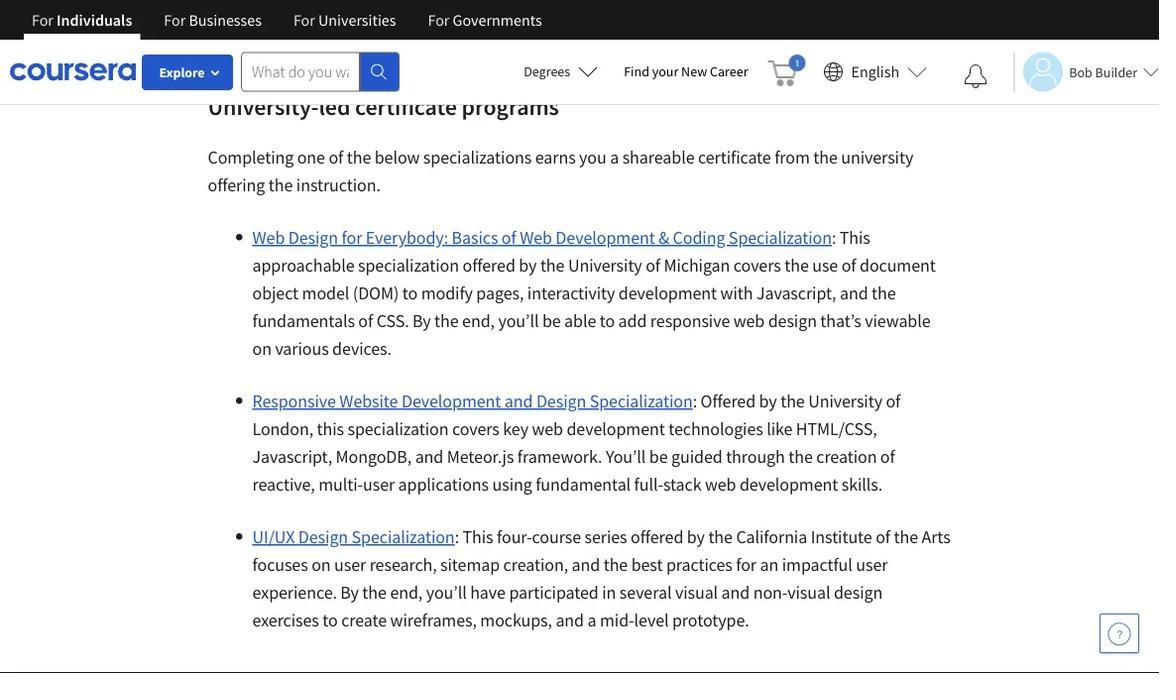 Task type: locate. For each thing, give the bounding box(es) containing it.
specialization inside : this approachable specialization offered by the university of michigan covers the use of document object model (dom) to modify pages, interactivity development with javascript, and the fundamentals of css. by the end, you'll be able to add responsive web design that's viewable on various devices.
[[358, 254, 459, 277]]

css.
[[376, 310, 409, 332]]

stack
[[663, 473, 702, 496]]

certificate
[[355, 91, 457, 121], [698, 146, 771, 169]]

user
[[363, 473, 395, 496], [334, 554, 366, 576], [856, 554, 888, 576]]

by inside : this four-course series offered by the california institute of the arts focuses on user research, sitemap creation, and the best practices for an impactful user experience. by the end, you'll have participated in several visual and non-visual design exercises to create wireframes, mockups, and a mid-level prototype.
[[687, 526, 705, 548]]

guided
[[671, 446, 723, 468]]

user down mongodb,
[[363, 473, 395, 496]]

1 horizontal spatial a
[[610, 146, 619, 169]]

design up "framework."
[[536, 390, 586, 413]]

california
[[736, 526, 807, 548]]

responsive website development and design specialization link
[[252, 390, 693, 413]]

1 vertical spatial certificate
[[698, 146, 771, 169]]

1 vertical spatial offered
[[631, 526, 684, 548]]

1 vertical spatial to
[[600, 310, 615, 332]]

0 vertical spatial for
[[342, 227, 362, 249]]

0 vertical spatial by
[[519, 254, 537, 277]]

for governments
[[428, 10, 542, 30]]

0 horizontal spatial development
[[402, 390, 501, 413]]

1 horizontal spatial on
[[312, 554, 331, 576]]

a
[[610, 146, 619, 169], [588, 609, 596, 632]]

to up css.
[[402, 282, 418, 304]]

: this four-course series offered by the california institute of the arts focuses on user research, sitemap creation, and the best practices for an impactful user experience. by the end, you'll have participated in several visual and non-visual design exercises to create wireframes, mockups, and a mid-level prototype.
[[252, 526, 951, 632]]

covers
[[734, 254, 781, 277], [452, 418, 500, 440]]

: offered by the university of london, this specialization covers key web development technologies like html/css, javascript, mongodb, and meteor.js framework. you'll be guided through the creation of reactive, multi-user applications using fundamental full-stack web development skills.
[[252, 390, 901, 496]]

end, down pages,
[[462, 310, 495, 332]]

certificate left from on the right top of page
[[698, 146, 771, 169]]

technologies
[[669, 418, 763, 440]]

1 vertical spatial by
[[340, 582, 359, 604]]

0 horizontal spatial visual
[[675, 582, 718, 604]]

2 vertical spatial :
[[455, 526, 459, 548]]

1 vertical spatial design
[[536, 390, 586, 413]]

and inside : this approachable specialization offered by the university of michigan covers the use of document object model (dom) to modify pages, interactivity development with javascript, and the fundamentals of css. by the end, you'll be able to add responsive web design that's viewable on various devices.
[[840, 282, 868, 304]]

able
[[564, 310, 596, 332]]

responsive
[[252, 390, 336, 413]]

create
[[341, 609, 387, 632]]

visual down impactful
[[788, 582, 830, 604]]

javascript, down the use
[[757, 282, 836, 304]]

to left create
[[323, 609, 338, 632]]

and down series at the bottom
[[572, 554, 600, 576]]

2 vertical spatial design
[[298, 526, 348, 548]]

1 horizontal spatial you'll
[[498, 310, 539, 332]]

offering
[[208, 174, 265, 196]]

0 horizontal spatial offered
[[463, 254, 515, 277]]

design left the that's
[[768, 310, 817, 332]]

0 horizontal spatial for
[[342, 227, 362, 249]]

this inside : this four-course series offered by the california institute of the arts focuses on user research, sitemap creation, and the best practices for an impactful user experience. by the end, you'll have participated in several visual and non-visual design exercises to create wireframes, mockups, and a mid-level prototype.
[[463, 526, 493, 548]]

1 horizontal spatial university
[[808, 390, 882, 413]]

mockups,
[[480, 609, 552, 632]]

university
[[568, 254, 642, 277], [808, 390, 882, 413]]

covers down responsive website development and design specialization link
[[452, 418, 500, 440]]

2 for from the left
[[164, 10, 186, 30]]

specialization down everybody:
[[358, 254, 459, 277]]

1 vertical spatial this
[[463, 526, 493, 548]]

offered up pages,
[[463, 254, 515, 277]]

: up sitemap
[[455, 526, 459, 548]]

ui/ux
[[252, 526, 295, 548]]

for
[[342, 227, 362, 249], [736, 554, 757, 576]]

for down "instruction."
[[342, 227, 362, 249]]

university up html/css, at bottom
[[808, 390, 882, 413]]

0 vertical spatial web
[[734, 310, 765, 332]]

2 horizontal spatial :
[[832, 227, 836, 249]]

1 horizontal spatial :
[[693, 390, 697, 413]]

0 vertical spatial on
[[252, 338, 272, 360]]

help center image
[[1108, 622, 1131, 646]]

: inside : offered by the university of london, this specialization covers key web development technologies like html/css, javascript, mongodb, and meteor.js framework. you'll be guided through the creation of reactive, multi-user applications using fundamental full-stack web development skills.
[[693, 390, 697, 413]]

design up approachable
[[288, 227, 338, 249]]

for
[[32, 10, 53, 30], [164, 10, 186, 30], [293, 10, 315, 30], [428, 10, 450, 30]]

0 vertical spatial specialization
[[729, 227, 832, 249]]

0 vertical spatial development
[[556, 227, 655, 249]]

end,
[[462, 310, 495, 332], [390, 582, 423, 604]]

specialization up you'll
[[590, 390, 693, 413]]

by inside : offered by the university of london, this specialization covers key web development technologies like html/css, javascript, mongodb, and meteor.js framework. you'll be guided through the creation of reactive, multi-user applications using fundamental full-stack web development skills.
[[759, 390, 777, 413]]

specialization
[[729, 227, 832, 249], [590, 390, 693, 413], [352, 526, 455, 548]]

on
[[252, 338, 272, 360], [312, 554, 331, 576]]

2 vertical spatial by
[[687, 526, 705, 548]]

for left governments
[[428, 10, 450, 30]]

: inside : this approachable specialization offered by the university of michigan covers the use of document object model (dom) to modify pages, interactivity development with javascript, and the fundamentals of css. by the end, you'll be able to add responsive web design that's viewable on various devices.
[[832, 227, 836, 249]]

0 horizontal spatial university
[[568, 254, 642, 277]]

with
[[720, 282, 753, 304]]

0 vertical spatial to
[[402, 282, 418, 304]]

university up interactivity
[[568, 254, 642, 277]]

by down "web design for everybody: basics of web development & coding specialization" link
[[519, 254, 537, 277]]

like
[[767, 418, 793, 440]]

0 horizontal spatial a
[[588, 609, 596, 632]]

be up full-
[[649, 446, 668, 468]]

: up the use
[[832, 227, 836, 249]]

1 vertical spatial you'll
[[426, 582, 467, 604]]

development up 'responsive'
[[619, 282, 717, 304]]

1 horizontal spatial this
[[840, 227, 870, 249]]

completing
[[208, 146, 294, 169]]

0 horizontal spatial to
[[323, 609, 338, 632]]

1 horizontal spatial javascript,
[[757, 282, 836, 304]]

development down through
[[740, 473, 838, 496]]

of inside completing one of the below specializations earns you a shareable certificate from the university offering the instruction.
[[329, 146, 343, 169]]

0 vertical spatial end,
[[462, 310, 495, 332]]

be inside : offered by the university of london, this specialization covers key web development technologies like html/css, javascript, mongodb, and meteor.js framework. you'll be guided through the creation of reactive, multi-user applications using fundamental full-stack web development skills.
[[649, 446, 668, 468]]

coursera image
[[10, 56, 136, 88]]

for left individuals
[[32, 10, 53, 30]]

1 horizontal spatial web
[[520, 227, 552, 249]]

0 vertical spatial design
[[288, 227, 338, 249]]

0 vertical spatial you'll
[[498, 310, 539, 332]]

and up the that's
[[840, 282, 868, 304]]

this
[[317, 418, 344, 440]]

specialization up mongodb,
[[348, 418, 449, 440]]

1 horizontal spatial offered
[[631, 526, 684, 548]]

sitemap
[[440, 554, 500, 576]]

on left the various
[[252, 338, 272, 360]]

1 horizontal spatial for
[[736, 554, 757, 576]]

you'll inside : this four-course series offered by the california institute of the arts focuses on user research, sitemap creation, and the best practices for an impactful user experience. by the end, you'll have participated in several visual and non-visual design exercises to create wireframes, mockups, and a mid-level prototype.
[[426, 582, 467, 604]]

by
[[413, 310, 431, 332], [340, 582, 359, 604]]

for up what do you want to learn? text box
[[293, 10, 315, 30]]

specialization up 'research,'
[[352, 526, 455, 548]]

2 visual from the left
[[788, 582, 830, 604]]

1 horizontal spatial by
[[687, 526, 705, 548]]

bob
[[1069, 63, 1093, 81]]

1 visual from the left
[[675, 582, 718, 604]]

1 vertical spatial covers
[[452, 418, 500, 440]]

offered up best
[[631, 526, 684, 548]]

design down impactful
[[834, 582, 883, 604]]

find your new career
[[624, 62, 748, 80]]

1 vertical spatial specialization
[[590, 390, 693, 413]]

specializations
[[423, 146, 532, 169]]

web up approachable
[[252, 227, 285, 249]]

one
[[297, 146, 325, 169]]

1 vertical spatial by
[[759, 390, 777, 413]]

several
[[620, 582, 672, 604]]

1 horizontal spatial covers
[[734, 254, 781, 277]]

design inside : this approachable specialization offered by the university of michigan covers the use of document object model (dom) to modify pages, interactivity development with javascript, and the fundamentals of css. by the end, you'll be able to add responsive web design that's viewable on various devices.
[[768, 310, 817, 332]]

1 vertical spatial :
[[693, 390, 697, 413]]

0 vertical spatial javascript,
[[757, 282, 836, 304]]

and left the non-
[[721, 582, 750, 604]]

visual down practices
[[675, 582, 718, 604]]

of inside : this four-course series offered by the california institute of the arts focuses on user research, sitemap creation, and the best practices for an impactful user experience. by the end, you'll have participated in several visual and non-visual design exercises to create wireframes, mockups, and a mid-level prototype.
[[876, 526, 890, 548]]

bob builder
[[1069, 63, 1137, 81]]

ui/ux design specialization link
[[252, 526, 455, 548]]

0 horizontal spatial specialization
[[352, 526, 455, 548]]

offered
[[463, 254, 515, 277], [631, 526, 684, 548]]

through
[[726, 446, 785, 468]]

end, down 'research,'
[[390, 582, 423, 604]]

degrees button
[[508, 50, 614, 93]]

web right basics
[[520, 227, 552, 249]]

development left & on the top right
[[556, 227, 655, 249]]

of up skills.
[[880, 446, 895, 468]]

a right you at top
[[610, 146, 619, 169]]

0 horizontal spatial web
[[252, 227, 285, 249]]

1 horizontal spatial be
[[649, 446, 668, 468]]

1 vertical spatial for
[[736, 554, 757, 576]]

of right institute
[[876, 526, 890, 548]]

university
[[841, 146, 914, 169]]

: for ui/ux design specialization
[[455, 526, 459, 548]]

covers up with
[[734, 254, 781, 277]]

the up practices
[[708, 526, 733, 548]]

and
[[840, 282, 868, 304], [505, 390, 533, 413], [415, 446, 443, 468], [572, 554, 600, 576], [721, 582, 750, 604], [556, 609, 584, 632]]

web down with
[[734, 310, 765, 332]]

be inside : this approachable specialization offered by the university of michigan covers the use of document object model (dom) to modify pages, interactivity development with javascript, and the fundamentals of css. by the end, you'll be able to add responsive web design that's viewable on various devices.
[[542, 310, 561, 332]]

you'll down pages,
[[498, 310, 539, 332]]

0 horizontal spatial by
[[519, 254, 537, 277]]

website
[[339, 390, 398, 413]]

design inside : this four-course series offered by the california institute of the arts focuses on user research, sitemap creation, and the best practices for an impactful user experience. by the end, you'll have participated in several visual and non-visual design exercises to create wireframes, mockups, and a mid-level prototype.
[[834, 582, 883, 604]]

to left add
[[600, 310, 615, 332]]

design for visual
[[834, 582, 883, 604]]

to inside : this four-course series offered by the california institute of the arts focuses on user research, sitemap creation, and the best practices for an impactful user experience. by the end, you'll have participated in several visual and non-visual design exercises to create wireframes, mockups, and a mid-level prototype.
[[323, 609, 338, 632]]

specialization inside : offered by the university of london, this specialization covers key web development technologies like html/css, javascript, mongodb, and meteor.js framework. you'll be guided through the creation of reactive, multi-user applications using fundamental full-stack web development skills.
[[348, 418, 449, 440]]

be left able
[[542, 310, 561, 332]]

interactivity
[[527, 282, 615, 304]]

this up 'document'
[[840, 227, 870, 249]]

this up sitemap
[[463, 526, 493, 548]]

a inside completing one of the below specializations earns you a shareable certificate from the university offering the instruction.
[[610, 146, 619, 169]]

web down guided
[[705, 473, 736, 496]]

on inside : this four-course series offered by the california institute of the arts focuses on user research, sitemap creation, and the best practices for an impactful user experience. by the end, you'll have participated in several visual and non-visual design exercises to create wireframes, mockups, and a mid-level prototype.
[[312, 554, 331, 576]]

this
[[840, 227, 870, 249], [463, 526, 493, 548]]

the down 'document'
[[872, 282, 896, 304]]

use
[[812, 254, 838, 277]]

by up practices
[[687, 526, 705, 548]]

design
[[768, 310, 817, 332], [834, 582, 883, 604]]

show notifications image
[[964, 64, 988, 88]]

1 horizontal spatial visual
[[788, 582, 830, 604]]

specialization up the use
[[729, 227, 832, 249]]

mongodb,
[[336, 446, 412, 468]]

model
[[302, 282, 349, 304]]

design right the ui/ux
[[298, 526, 348, 548]]

you'll inside : this approachable specialization offered by the university of michigan covers the use of document object model (dom) to modify pages, interactivity development with javascript, and the fundamentals of css. by the end, you'll be able to add responsive web design that's viewable on various devices.
[[498, 310, 539, 332]]

for left an
[[736, 554, 757, 576]]

1 horizontal spatial development
[[556, 227, 655, 249]]

1 for from the left
[[32, 10, 53, 30]]

by
[[519, 254, 537, 277], [759, 390, 777, 413], [687, 526, 705, 548]]

offered
[[701, 390, 756, 413]]

the up "instruction."
[[347, 146, 371, 169]]

led
[[319, 91, 350, 121]]

visual
[[675, 582, 718, 604], [788, 582, 830, 604]]

1 horizontal spatial certificate
[[698, 146, 771, 169]]

web up "framework."
[[532, 418, 563, 440]]

for inside : this four-course series offered by the california institute of the arts focuses on user research, sitemap creation, and the best practices for an impactful user experience. by the end, you'll have participated in several visual and non-visual design exercises to create wireframes, mockups, and a mid-level prototype.
[[736, 554, 757, 576]]

of
[[329, 146, 343, 169], [502, 227, 516, 249], [646, 254, 660, 277], [842, 254, 856, 277], [358, 310, 373, 332], [886, 390, 901, 413], [880, 446, 895, 468], [876, 526, 890, 548]]

a left the mid-
[[588, 609, 596, 632]]

0 vertical spatial be
[[542, 310, 561, 332]]

0 vertical spatial certificate
[[355, 91, 457, 121]]

2 vertical spatial to
[[323, 609, 338, 632]]

various
[[275, 338, 329, 360]]

1 vertical spatial javascript,
[[252, 446, 332, 468]]

0 vertical spatial this
[[840, 227, 870, 249]]

0 vertical spatial development
[[619, 282, 717, 304]]

0 horizontal spatial on
[[252, 338, 272, 360]]

on up experience.
[[312, 554, 331, 576]]

the down the like
[[789, 446, 813, 468]]

experience.
[[252, 582, 337, 604]]

arts
[[922, 526, 951, 548]]

2 vertical spatial development
[[740, 473, 838, 496]]

responsive website development and design specialization
[[252, 390, 693, 413]]

web design for everybody: basics of web development & coding specialization
[[252, 227, 832, 249]]

4 for from the left
[[428, 10, 450, 30]]

html/css,
[[796, 418, 877, 440]]

1 horizontal spatial to
[[402, 282, 418, 304]]

the left the use
[[785, 254, 809, 277]]

0 vertical spatial specialization
[[358, 254, 459, 277]]

: left the offered
[[693, 390, 697, 413]]

0 vertical spatial :
[[832, 227, 836, 249]]

3 for from the left
[[293, 10, 315, 30]]

0 vertical spatial university
[[568, 254, 642, 277]]

1 vertical spatial be
[[649, 446, 668, 468]]

object
[[252, 282, 299, 304]]

1 vertical spatial on
[[312, 554, 331, 576]]

and down participated
[[556, 609, 584, 632]]

new
[[681, 62, 707, 80]]

by right css.
[[413, 310, 431, 332]]

this inside : this approachable specialization offered by the university of michigan covers the use of document object model (dom) to modify pages, interactivity development with javascript, and the fundamentals of css. by the end, you'll be able to add responsive web design that's viewable on various devices.
[[840, 227, 870, 249]]

1 horizontal spatial design
[[834, 582, 883, 604]]

1 vertical spatial specialization
[[348, 418, 449, 440]]

1 horizontal spatial by
[[413, 310, 431, 332]]

this for web design for everybody: basics of web development & coding specialization
[[840, 227, 870, 249]]

development up meteor.js
[[402, 390, 501, 413]]

0 vertical spatial covers
[[734, 254, 781, 277]]

1 horizontal spatial end,
[[462, 310, 495, 332]]

: inside : this four-course series offered by the california institute of the arts focuses on user research, sitemap creation, and the best practices for an impactful user experience. by the end, you'll have participated in several visual and non-visual design exercises to create wireframes, mockups, and a mid-level prototype.
[[455, 526, 459, 548]]

the
[[347, 146, 371, 169], [813, 146, 838, 169], [269, 174, 293, 196], [540, 254, 565, 277], [785, 254, 809, 277], [872, 282, 896, 304], [434, 310, 459, 332], [781, 390, 805, 413], [789, 446, 813, 468], [708, 526, 733, 548], [894, 526, 918, 548], [604, 554, 628, 576], [362, 582, 387, 604]]

: this approachable specialization offered by the university of michigan covers the use of document object model (dom) to modify pages, interactivity development with javascript, and the fundamentals of css. by the end, you'll be able to add responsive web design that's viewable on various devices.
[[252, 227, 936, 360]]

0 vertical spatial a
[[610, 146, 619, 169]]

0 horizontal spatial you'll
[[426, 582, 467, 604]]

development up you'll
[[567, 418, 665, 440]]

0 horizontal spatial this
[[463, 526, 493, 548]]

find
[[624, 62, 649, 80]]

0 horizontal spatial end,
[[390, 582, 423, 604]]

2 vertical spatial specialization
[[352, 526, 455, 548]]

2 horizontal spatial by
[[759, 390, 777, 413]]

english button
[[816, 40, 935, 104]]

0 vertical spatial design
[[768, 310, 817, 332]]

0 horizontal spatial covers
[[452, 418, 500, 440]]

by up the like
[[759, 390, 777, 413]]

None search field
[[241, 52, 400, 92]]

the down completing
[[269, 174, 293, 196]]

specialization
[[358, 254, 459, 277], [348, 418, 449, 440]]

for businesses
[[164, 10, 262, 30]]

0 horizontal spatial design
[[768, 310, 817, 332]]

0 vertical spatial by
[[413, 310, 431, 332]]

you'll up wireframes,
[[426, 582, 467, 604]]

0 horizontal spatial be
[[542, 310, 561, 332]]

for left businesses
[[164, 10, 186, 30]]

0 horizontal spatial :
[[455, 526, 459, 548]]

certificate up the below
[[355, 91, 457, 121]]

1 vertical spatial a
[[588, 609, 596, 632]]

0 vertical spatial offered
[[463, 254, 515, 277]]

of right one
[[329, 146, 343, 169]]

and up applications
[[415, 446, 443, 468]]

english
[[851, 62, 900, 82]]

the left the arts
[[894, 526, 918, 548]]

to
[[402, 282, 418, 304], [600, 310, 615, 332], [323, 609, 338, 632]]

0 horizontal spatial javascript,
[[252, 446, 332, 468]]

javascript, up reactive,
[[252, 446, 332, 468]]

0 horizontal spatial by
[[340, 582, 359, 604]]

1 vertical spatial end,
[[390, 582, 423, 604]]

by inside : this approachable specialization offered by the university of michigan covers the use of document object model (dom) to modify pages, interactivity development with javascript, and the fundamentals of css. by the end, you'll be able to add responsive web design that's viewable on various devices.
[[413, 310, 431, 332]]

programs
[[462, 91, 559, 121]]

web
[[734, 310, 765, 332], [532, 418, 563, 440], [705, 473, 736, 496]]

1 vertical spatial university
[[808, 390, 882, 413]]

offered inside : this four-course series offered by the california institute of the arts focuses on user research, sitemap creation, and the best practices for an impactful user experience. by the end, you'll have participated in several visual and non-visual design exercises to create wireframes, mockups, and a mid-level prototype.
[[631, 526, 684, 548]]

research,
[[370, 554, 437, 576]]

by up create
[[340, 582, 359, 604]]

you'll
[[498, 310, 539, 332], [426, 582, 467, 604]]

1 vertical spatial design
[[834, 582, 883, 604]]

0 horizontal spatial certificate
[[355, 91, 457, 121]]



Task type: describe. For each thing, give the bounding box(es) containing it.
everybody:
[[366, 227, 448, 249]]

What do you want to learn? text field
[[241, 52, 360, 92]]

responsive
[[650, 310, 730, 332]]

course
[[532, 526, 581, 548]]

michigan
[[664, 254, 730, 277]]

practices
[[666, 554, 733, 576]]

the up in
[[604, 554, 628, 576]]

2 vertical spatial web
[[705, 473, 736, 496]]

of down viewable
[[886, 390, 901, 413]]

coding
[[673, 227, 725, 249]]

the up the like
[[781, 390, 805, 413]]

builder
[[1095, 63, 1137, 81]]

document
[[860, 254, 936, 277]]

by inside : this four-course series offered by the california institute of the arts focuses on user research, sitemap creation, and the best practices for an impactful user experience. by the end, you'll have participated in several visual and non-visual design exercises to create wireframes, mockups, and a mid-level prototype.
[[340, 582, 359, 604]]

the down 'web design for everybody: basics of web development & coding specialization'
[[540, 254, 565, 277]]

end, inside : this approachable specialization offered by the university of michigan covers the use of document object model (dom) to modify pages, interactivity development with javascript, and the fundamentals of css. by the end, you'll be able to add responsive web design that's viewable on various devices.
[[462, 310, 495, 332]]

the up create
[[362, 582, 387, 604]]

completing one of the below specializations earns you a shareable certificate from the university offering the instruction.
[[208, 146, 914, 196]]

banner navigation
[[16, 0, 558, 40]]

modify
[[421, 282, 473, 304]]

fundamental
[[536, 473, 631, 496]]

you
[[579, 146, 607, 169]]

of left css.
[[358, 310, 373, 332]]

shareable
[[622, 146, 695, 169]]

creation
[[816, 446, 877, 468]]

fundamentals
[[252, 310, 355, 332]]

businesses
[[189, 10, 262, 30]]

pages,
[[476, 282, 524, 304]]

bob builder button
[[1014, 52, 1159, 92]]

covers inside : offered by the university of london, this specialization covers key web development technologies like html/css, javascript, mongodb, and meteor.js framework. you'll be guided through the creation of reactive, multi-user applications using fundamental full-stack web development skills.
[[452, 418, 500, 440]]

for for individuals
[[32, 10, 53, 30]]

creation,
[[503, 554, 568, 576]]

user inside : offered by the university of london, this specialization covers key web development technologies like html/css, javascript, mongodb, and meteor.js framework. you'll be guided through the creation of reactive, multi-user applications using fundamental full-stack web development skills.
[[363, 473, 395, 496]]

explore button
[[142, 55, 233, 90]]

prototype.
[[672, 609, 749, 632]]

focuses
[[252, 554, 308, 576]]

javascript, inside : this approachable specialization offered by the university of michigan covers the use of document object model (dom) to modify pages, interactivity development with javascript, and the fundamentals of css. by the end, you'll be able to add responsive web design that's viewable on various devices.
[[757, 282, 836, 304]]

best
[[631, 554, 663, 576]]

(dom)
[[353, 282, 399, 304]]

university inside : this approachable specialization offered by the university of michigan covers the use of document object model (dom) to modify pages, interactivity development with javascript, and the fundamentals of css. by the end, you'll be able to add responsive web design that's viewable on various devices.
[[568, 254, 642, 277]]

ui/ux design specialization
[[252, 526, 455, 548]]

: for responsive website development and design specialization
[[693, 390, 697, 413]]

design for specialization
[[288, 227, 338, 249]]

meteor.js
[[447, 446, 514, 468]]

participated
[[509, 582, 599, 604]]

reactive,
[[252, 473, 315, 496]]

the down modify
[[434, 310, 459, 332]]

exercises
[[252, 609, 319, 632]]

non-
[[753, 582, 788, 604]]

2 horizontal spatial to
[[600, 310, 615, 332]]

for universities
[[293, 10, 396, 30]]

this for ui/ux design specialization
[[463, 526, 493, 548]]

of right basics
[[502, 227, 516, 249]]

design for web
[[768, 310, 817, 332]]

find your new career link
[[614, 59, 758, 84]]

instruction.
[[296, 174, 381, 196]]

1 vertical spatial development
[[402, 390, 501, 413]]

explore
[[159, 63, 205, 81]]

1 horizontal spatial specialization
[[590, 390, 693, 413]]

2 horizontal spatial specialization
[[729, 227, 832, 249]]

multi-
[[319, 473, 363, 496]]

2 web from the left
[[520, 227, 552, 249]]

impactful
[[782, 554, 853, 576]]

a inside : this four-course series offered by the california institute of the arts focuses on user research, sitemap creation, and the best practices for an impactful user experience. by the end, you'll have participated in several visual and non-visual design exercises to create wireframes, mockups, and a mid-level prototype.
[[588, 609, 596, 632]]

university-
[[208, 91, 319, 121]]

full-
[[634, 473, 663, 496]]

of down & on the top right
[[646, 254, 660, 277]]

skills.
[[842, 473, 883, 496]]

for for businesses
[[164, 10, 186, 30]]

approachable
[[252, 254, 355, 277]]

the right from on the right top of page
[[813, 146, 838, 169]]

mid-
[[600, 609, 634, 632]]

wireframes,
[[390, 609, 477, 632]]

on inside : this approachable specialization offered by the university of michigan covers the use of document object model (dom) to modify pages, interactivity development with javascript, and the fundamentals of css. by the end, you'll be able to add responsive web design that's viewable on various devices.
[[252, 338, 272, 360]]

add
[[618, 310, 647, 332]]

an
[[760, 554, 779, 576]]

&
[[659, 227, 669, 249]]

applications
[[398, 473, 489, 496]]

series
[[585, 526, 627, 548]]

development inside : this approachable specialization offered by the university of michigan covers the use of document object model (dom) to modify pages, interactivity development with javascript, and the fundamentals of css. by the end, you'll be able to add responsive web design that's viewable on various devices.
[[619, 282, 717, 304]]

universities
[[318, 10, 396, 30]]

certificate inside completing one of the below specializations earns you a shareable certificate from the university offering the instruction.
[[698, 146, 771, 169]]

you'll
[[606, 446, 646, 468]]

end, inside : this four-course series offered by the california institute of the arts focuses on user research, sitemap creation, and the best practices for an impactful user experience. by the end, you'll have participated in several visual and non-visual design exercises to create wireframes, mockups, and a mid-level prototype.
[[390, 582, 423, 604]]

user down institute
[[856, 554, 888, 576]]

four-
[[497, 526, 532, 548]]

london,
[[252, 418, 313, 440]]

javascript, inside : offered by the university of london, this specialization covers key web development technologies like html/css, javascript, mongodb, and meteor.js framework. you'll be guided through the creation of reactive, multi-user applications using fundamental full-stack web development skills.
[[252, 446, 332, 468]]

for for universities
[[293, 10, 315, 30]]

governments
[[453, 10, 542, 30]]

level
[[634, 609, 669, 632]]

have
[[470, 582, 506, 604]]

for for governments
[[428, 10, 450, 30]]

using
[[492, 473, 532, 496]]

below
[[375, 146, 420, 169]]

design for course
[[298, 526, 348, 548]]

university inside : offered by the university of london, this specialization covers key web development technologies like html/css, javascript, mongodb, and meteor.js framework. you'll be guided through the creation of reactive, multi-user applications using fundamental full-stack web development skills.
[[808, 390, 882, 413]]

1 web from the left
[[252, 227, 285, 249]]

shopping cart: 1 item image
[[768, 55, 806, 86]]

user down ui/ux design specialization
[[334, 554, 366, 576]]

career
[[710, 62, 748, 80]]

: for web design for everybody: basics of web development & coding specialization
[[832, 227, 836, 249]]

web design for everybody: basics of web development & coding specialization link
[[252, 227, 832, 249]]

institute
[[811, 526, 872, 548]]

by inside : this approachable specialization offered by the university of michigan covers the use of document object model (dom) to modify pages, interactivity development with javascript, and the fundamentals of css. by the end, you'll be able to add responsive web design that's viewable on various devices.
[[519, 254, 537, 277]]

that's
[[820, 310, 861, 332]]

1 vertical spatial web
[[532, 418, 563, 440]]

earns
[[535, 146, 576, 169]]

of right the use
[[842, 254, 856, 277]]

and inside : offered by the university of london, this specialization covers key web development technologies like html/css, javascript, mongodb, and meteor.js framework. you'll be guided through the creation of reactive, multi-user applications using fundamental full-stack web development skills.
[[415, 446, 443, 468]]

devices.
[[332, 338, 392, 360]]

in
[[602, 582, 616, 604]]

viewable
[[865, 310, 931, 332]]

covers inside : this approachable specialization offered by the university of michigan covers the use of document object model (dom) to modify pages, interactivity development with javascript, and the fundamentals of css. by the end, you'll be able to add responsive web design that's viewable on various devices.
[[734, 254, 781, 277]]

offered inside : this approachable specialization offered by the university of michigan covers the use of document object model (dom) to modify pages, interactivity development with javascript, and the fundamentals of css. by the end, you'll be able to add responsive web design that's viewable on various devices.
[[463, 254, 515, 277]]

and up key
[[505, 390, 533, 413]]

framework.
[[517, 446, 602, 468]]

web inside : this approachable specialization offered by the university of michigan covers the use of document object model (dom) to modify pages, interactivity development with javascript, and the fundamentals of css. by the end, you'll be able to add responsive web design that's viewable on various devices.
[[734, 310, 765, 332]]

1 vertical spatial development
[[567, 418, 665, 440]]



Task type: vqa. For each thing, say whether or not it's contained in the screenshot.
1st visual from left
yes



